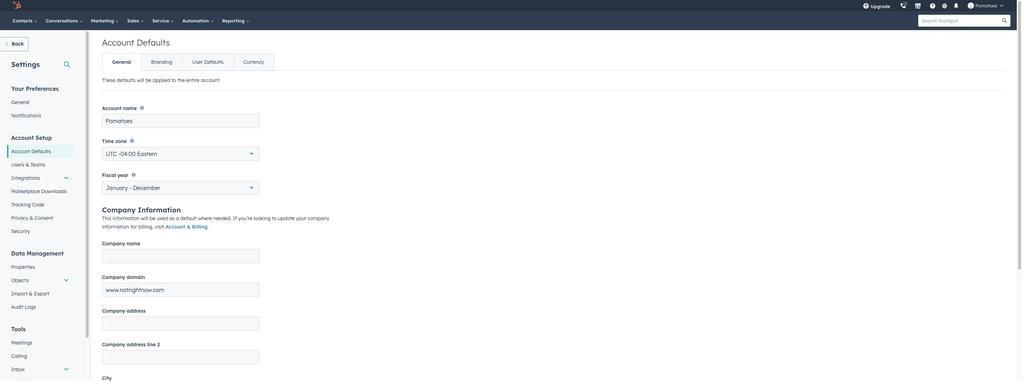Task type: vqa. For each thing, say whether or not it's contained in the screenshot.
banner
no



Task type: describe. For each thing, give the bounding box(es) containing it.
reporting link
[[218, 11, 254, 30]]

these defaults will be applied to the entire account.
[[102, 77, 221, 83]]

reporting
[[222, 18, 246, 23]]

will for defaults
[[137, 77, 144, 83]]

your
[[11, 85, 24, 92]]

Company address line 2 text field
[[102, 350, 260, 364]]

a
[[176, 215, 179, 222]]

defaults
[[117, 77, 136, 83]]

account down a
[[165, 224, 185, 230]]

january - december
[[106, 184, 160, 191]]

your preferences element
[[7, 85, 73, 122]]

audit
[[11, 304, 23, 310]]

calling icon button
[[898, 1, 910, 10]]

objects
[[11, 277, 29, 284]]

Company address text field
[[102, 317, 260, 331]]

company for company address
[[102, 308, 125, 314]]

security
[[11, 228, 30, 235]]

settings
[[11, 60, 40, 69]]

& for teams
[[26, 162, 29, 168]]

code
[[32, 202, 44, 208]]

user
[[192, 59, 203, 65]]

billing
[[192, 224, 208, 230]]

defaults for account defaults link
[[31, 148, 51, 155]]

hubspot image
[[13, 1, 21, 10]]

account down marketing link
[[102, 37, 134, 48]]

marketplace
[[11, 188, 40, 195]]

meetings link
[[7, 336, 73, 350]]

tracking code
[[11, 202, 44, 208]]

time zone
[[102, 138, 127, 144]]

audit logs link
[[7, 300, 73, 314]]

service
[[152, 18, 171, 23]]

contacts link
[[8, 11, 42, 30]]

.
[[208, 224, 209, 230]]

account setup
[[11, 134, 52, 141]]

account defaults link
[[7, 145, 73, 158]]

service link
[[148, 11, 178, 30]]

update
[[278, 215, 295, 222]]

january
[[106, 184, 128, 191]]

general link for account
[[102, 54, 141, 70]]

address for company address line 2
[[127, 342, 146, 348]]

account setup element
[[7, 134, 73, 238]]

users & teams
[[11, 162, 45, 168]]

tools element
[[7, 325, 73, 381]]

privacy & consent
[[11, 215, 53, 221]]

sales link
[[123, 11, 148, 30]]

fiscal
[[102, 172, 116, 178]]

marketplace downloads
[[11, 188, 67, 195]]

notifications link
[[7, 109, 73, 122]]

audit logs
[[11, 304, 36, 310]]

tracking code link
[[7, 198, 73, 211]]

visit
[[155, 224, 164, 230]]

automation
[[182, 18, 210, 23]]

export
[[34, 291, 49, 297]]

entire
[[186, 77, 200, 83]]

eastern
[[137, 150, 157, 157]]

user defaults link
[[182, 54, 233, 70]]

conversations link
[[42, 11, 87, 30]]

help image
[[930, 3, 936, 9]]

integrations
[[11, 175, 40, 181]]

for
[[130, 224, 137, 230]]

0 vertical spatial information
[[113, 215, 140, 222]]

upgrade
[[871, 4, 891, 9]]

currency
[[244, 59, 264, 65]]

tools
[[11, 326, 26, 333]]

0 vertical spatial to
[[171, 77, 176, 83]]

fiscal year
[[102, 172, 128, 178]]

import
[[11, 291, 28, 297]]

your
[[296, 215, 306, 222]]

marketing
[[91, 18, 115, 23]]

menu containing pomatoes
[[858, 0, 1009, 11]]

the
[[178, 77, 185, 83]]

help button
[[927, 0, 939, 11]]

used
[[157, 215, 168, 222]]

company address
[[102, 308, 146, 314]]

calling link
[[7, 350, 73, 363]]

& for export
[[29, 291, 33, 297]]

1 vertical spatial information
[[102, 224, 129, 230]]

applied
[[153, 77, 170, 83]]

branding
[[151, 59, 172, 65]]

address for company address
[[127, 308, 146, 314]]

account & billing link
[[165, 224, 208, 230]]

company for company name
[[102, 241, 125, 247]]

teams
[[30, 162, 45, 168]]

december
[[133, 184, 160, 191]]

properties link
[[7, 261, 73, 274]]

- for 04:00
[[118, 150, 121, 157]]

these
[[102, 77, 115, 83]]

calling icon image
[[900, 3, 907, 9]]

utc -04:00 eastern button
[[102, 147, 260, 161]]

downloads
[[41, 188, 67, 195]]

Company domain text field
[[102, 283, 260, 297]]

be for applied
[[146, 77, 151, 83]]

utc
[[106, 150, 117, 157]]

- for december
[[129, 184, 132, 191]]

0 vertical spatial account defaults
[[102, 37, 170, 48]]

to inside this information will be used as a default where needed. if you're looking to update your company information for billing, visit
[[272, 215, 277, 222]]

where
[[198, 215, 212, 222]]

management
[[27, 250, 64, 257]]



Task type: locate. For each thing, give the bounding box(es) containing it.
& for consent
[[30, 215, 33, 221]]

your preferences
[[11, 85, 59, 92]]

04:00
[[121, 150, 136, 157]]

2 company from the top
[[102, 241, 125, 247]]

inbox
[[11, 366, 25, 373]]

& right privacy at the bottom left
[[30, 215, 33, 221]]

1 horizontal spatial -
[[129, 184, 132, 191]]

0 vertical spatial address
[[127, 308, 146, 314]]

data management element
[[7, 250, 73, 314]]

sales
[[127, 18, 140, 23]]

zone
[[115, 138, 127, 144]]

users
[[11, 162, 24, 168]]

company information
[[102, 205, 181, 214]]

marketplace downloads link
[[7, 185, 73, 198]]

name down defaults
[[123, 105, 137, 112]]

general for account
[[112, 59, 131, 65]]

account defaults up the users & teams
[[11, 148, 51, 155]]

0 vertical spatial defaults
[[137, 37, 170, 48]]

looking
[[254, 215, 271, 222]]

users & teams link
[[7, 158, 73, 171]]

company name
[[102, 241, 140, 247]]

0 horizontal spatial defaults
[[31, 148, 51, 155]]

& inside 'link'
[[26, 162, 29, 168]]

1 horizontal spatial defaults
[[137, 37, 170, 48]]

notifications image
[[953, 3, 960, 9]]

1 vertical spatial to
[[272, 215, 277, 222]]

name for company name
[[127, 241, 140, 247]]

1 vertical spatial be
[[150, 215, 155, 222]]

& inside data management 'element'
[[29, 291, 33, 297]]

menu item
[[896, 0, 897, 11]]

pomatoes button
[[964, 0, 1008, 11]]

general link for your
[[7, 96, 73, 109]]

meetings
[[11, 340, 32, 346]]

year
[[117, 172, 128, 178]]

company for company domain
[[102, 274, 125, 281]]

company
[[102, 205, 136, 214], [102, 241, 125, 247], [102, 274, 125, 281], [102, 308, 125, 314], [102, 342, 125, 348]]

will up billing,
[[141, 215, 148, 222]]

5 company from the top
[[102, 342, 125, 348]]

1 vertical spatial will
[[141, 215, 148, 222]]

1 vertical spatial name
[[127, 241, 140, 247]]

security link
[[7, 225, 73, 238]]

company address line 2
[[102, 342, 160, 348]]

company for company address line 2
[[102, 342, 125, 348]]

be left applied
[[146, 77, 151, 83]]

address down domain
[[127, 308, 146, 314]]

1 vertical spatial general link
[[7, 96, 73, 109]]

search image
[[1002, 18, 1007, 23]]

defaults up branding link
[[137, 37, 170, 48]]

default
[[180, 215, 197, 222]]

back link
[[0, 37, 28, 51]]

-
[[118, 150, 121, 157], [129, 184, 132, 191]]

contacts
[[13, 18, 34, 23]]

be for used
[[150, 215, 155, 222]]

0 vertical spatial general link
[[102, 54, 141, 70]]

back
[[12, 41, 24, 47]]

to left the the
[[171, 77, 176, 83]]

1 vertical spatial address
[[127, 342, 146, 348]]

address left the line
[[127, 342, 146, 348]]

domain
[[127, 274, 145, 281]]

general inside your preferences element
[[11, 99, 29, 106]]

general down your
[[11, 99, 29, 106]]

user defaults
[[192, 59, 224, 65]]

tyler black image
[[968, 2, 974, 9]]

defaults
[[137, 37, 170, 48], [204, 59, 224, 65], [31, 148, 51, 155]]

defaults right user
[[204, 59, 224, 65]]

you're
[[238, 215, 252, 222]]

1 vertical spatial general
[[11, 99, 29, 106]]

branding link
[[141, 54, 182, 70]]

settings link
[[940, 2, 949, 9]]

privacy & consent link
[[7, 211, 73, 225]]

0 vertical spatial -
[[118, 150, 121, 157]]

account left setup
[[11, 134, 34, 141]]

1 vertical spatial -
[[129, 184, 132, 191]]

will for information
[[141, 215, 148, 222]]

account defaults down sales link
[[102, 37, 170, 48]]

1 horizontal spatial general
[[112, 59, 131, 65]]

if
[[233, 215, 237, 222]]

2 horizontal spatial defaults
[[204, 59, 224, 65]]

notifications button
[[951, 0, 962, 11]]

0 horizontal spatial -
[[118, 150, 121, 157]]

account down these
[[102, 105, 122, 112]]

1 vertical spatial account defaults
[[11, 148, 51, 155]]

navigation containing general
[[102, 53, 274, 71]]

pomatoes
[[976, 3, 998, 8]]

account defaults
[[102, 37, 170, 48], [11, 148, 51, 155]]

billing,
[[138, 224, 153, 230]]

- right utc
[[118, 150, 121, 157]]

name down for
[[127, 241, 140, 247]]

calling
[[11, 353, 27, 359]]

1 vertical spatial defaults
[[204, 59, 224, 65]]

company domain
[[102, 274, 145, 281]]

currency link
[[233, 54, 274, 70]]

address
[[127, 308, 146, 314], [127, 342, 146, 348]]

time
[[102, 138, 114, 144]]

data management
[[11, 250, 64, 257]]

& for billing
[[187, 224, 191, 230]]

general link down "preferences"
[[7, 96, 73, 109]]

will inside this information will be used as a default where needed. if you're looking to update your company information for billing, visit
[[141, 215, 148, 222]]

account name
[[102, 105, 137, 112]]

defaults inside account setup 'element'
[[31, 148, 51, 155]]

needed.
[[213, 215, 232, 222]]

name for account name
[[123, 105, 137, 112]]

0 horizontal spatial general
[[11, 99, 29, 106]]

1 horizontal spatial general link
[[102, 54, 141, 70]]

account
[[102, 37, 134, 48], [102, 105, 122, 112], [11, 134, 34, 141], [11, 148, 30, 155], [165, 224, 185, 230]]

1 company from the top
[[102, 205, 136, 214]]

account & billing .
[[165, 224, 209, 230]]

1 address from the top
[[127, 308, 146, 314]]

3 company from the top
[[102, 274, 125, 281]]

- right january
[[129, 184, 132, 191]]

settings image
[[942, 3, 948, 9]]

0 horizontal spatial general link
[[7, 96, 73, 109]]

be inside this information will be used as a default where needed. if you're looking to update your company information for billing, visit
[[150, 215, 155, 222]]

this
[[102, 215, 111, 222]]

4 company from the top
[[102, 308, 125, 314]]

search button
[[999, 15, 1011, 27]]

defaults for user defaults link
[[204, 59, 224, 65]]

import & export link
[[7, 287, 73, 300]]

name
[[123, 105, 137, 112], [127, 241, 140, 247]]

account.
[[201, 77, 221, 83]]

account up the users on the left of page
[[11, 148, 30, 155]]

automation link
[[178, 11, 218, 30]]

defaults up users & teams 'link'
[[31, 148, 51, 155]]

0 vertical spatial general
[[112, 59, 131, 65]]

preferences
[[26, 85, 59, 92]]

Account name text field
[[102, 114, 260, 128]]

& right the users on the left of page
[[26, 162, 29, 168]]

company for company information
[[102, 205, 136, 214]]

0 vertical spatial will
[[137, 77, 144, 83]]

information up for
[[113, 215, 140, 222]]

general for your
[[11, 99, 29, 106]]

0 vertical spatial be
[[146, 77, 151, 83]]

privacy
[[11, 215, 28, 221]]

import & export
[[11, 291, 49, 297]]

& left the export
[[29, 291, 33, 297]]

general
[[112, 59, 131, 65], [11, 99, 29, 106]]

marketplaces image
[[915, 3, 921, 9]]

Company name text field
[[102, 249, 260, 263]]

information down this
[[102, 224, 129, 230]]

conversations
[[46, 18, 79, 23]]

utc -04:00 eastern
[[106, 150, 157, 157]]

& down default
[[187, 224, 191, 230]]

0 horizontal spatial account defaults
[[11, 148, 51, 155]]

Search HubSpot search field
[[919, 15, 1005, 27]]

2
[[157, 342, 160, 348]]

account defaults inside account defaults link
[[11, 148, 51, 155]]

this information will be used as a default where needed. if you're looking to update your company information for billing, visit
[[102, 215, 329, 230]]

be left used
[[150, 215, 155, 222]]

menu
[[858, 0, 1009, 11]]

0 horizontal spatial to
[[171, 77, 176, 83]]

2 address from the top
[[127, 342, 146, 348]]

will
[[137, 77, 144, 83], [141, 215, 148, 222]]

1 horizontal spatial to
[[272, 215, 277, 222]]

1 horizontal spatial account defaults
[[102, 37, 170, 48]]

defaults inside navigation
[[204, 59, 224, 65]]

setup
[[36, 134, 52, 141]]

general link up defaults
[[102, 54, 141, 70]]

data
[[11, 250, 25, 257]]

to left update
[[272, 215, 277, 222]]

will right defaults
[[137, 77, 144, 83]]

2 vertical spatial defaults
[[31, 148, 51, 155]]

general up defaults
[[112, 59, 131, 65]]

upgrade image
[[863, 3, 870, 9]]

navigation
[[102, 53, 274, 71]]

0 vertical spatial name
[[123, 105, 137, 112]]

marketplaces button
[[911, 0, 926, 11]]

information
[[138, 205, 181, 214]]



